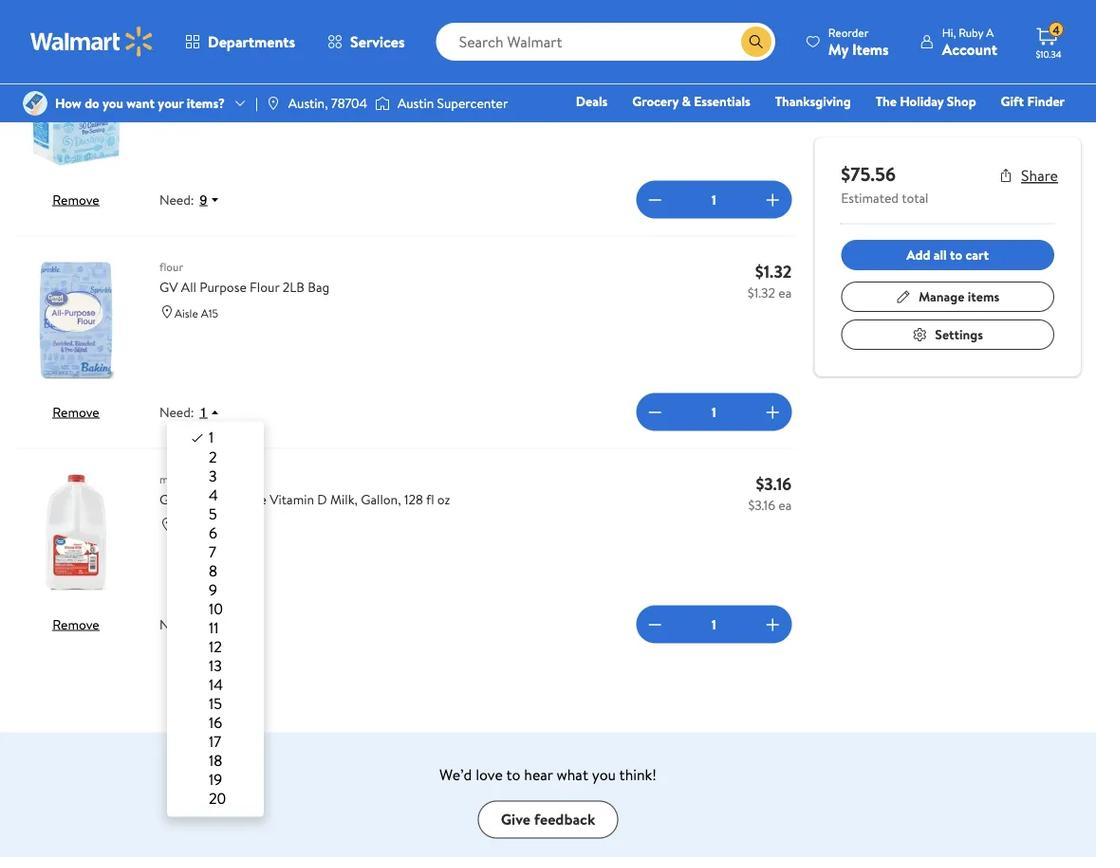 Task type: vqa. For each thing, say whether or not it's contained in the screenshot.
$1.32's ea
yes



Task type: describe. For each thing, give the bounding box(es) containing it.
10
[[209, 598, 223, 619]]

12
[[209, 636, 222, 657]]

flour gv all purpose flour 2lb bag
[[159, 259, 330, 296]]

1 horizontal spatial you
[[592, 764, 616, 785]]

value for $29.16
[[195, 65, 227, 84]]

we'd
[[439, 764, 472, 785]]

estimated
[[841, 189, 899, 207]]

manage
[[919, 288, 965, 306]]

12 option
[[190, 636, 256, 657]]

departments
[[208, 31, 295, 52]]

20 option
[[190, 788, 256, 809]]

bag
[[308, 278, 330, 296]]

lb
[[377, 65, 387, 84]]

$3.16 $3.16 ea
[[748, 472, 792, 514]]

9 button
[[194, 191, 228, 208]]

 image for austin supercenter
[[375, 94, 390, 113]]

fl
[[426, 491, 434, 509]]

toy
[[642, 119, 661, 137]]

to for all
[[950, 246, 962, 264]]

give feedback
[[501, 810, 595, 831]]

15 option
[[190, 693, 256, 714]]

flour
[[250, 278, 279, 296]]

increase quantity great value whole vitamin d milk, gallon, 128 fl oz, current quantity 1 image
[[761, 613, 784, 636]]

20
[[209, 788, 226, 809]]

5
[[209, 503, 217, 524]]

13 option
[[190, 655, 256, 676]]

total
[[902, 189, 929, 207]]

grocery
[[632, 92, 679, 111]]

17 option
[[190, 731, 256, 752]]

the
[[876, 92, 897, 111]]

$10.34
[[1036, 47, 1062, 60]]

thanksgiving
[[775, 92, 851, 111]]

how do you want your items?
[[55, 94, 225, 112]]

services button
[[311, 19, 421, 65]]

Search search field
[[436, 23, 775, 61]]

share button
[[998, 165, 1058, 186]]

walmart image
[[30, 27, 154, 57]]

toy shop
[[642, 119, 693, 137]]

toy shop link
[[633, 118, 702, 138]]

items
[[968, 288, 1000, 306]]

7 option
[[190, 541, 256, 562]]

austin supercenter
[[398, 94, 508, 112]]

gift finder electronics
[[553, 92, 1065, 137]]

your
[[158, 94, 183, 112]]

$75.56 estimated total
[[841, 160, 929, 207]]

$1.32 $1.32 ea
[[748, 259, 792, 302]]

1, selected option
[[190, 427, 256, 448]]

reorder my items
[[828, 24, 889, 59]]

gift finder link
[[992, 91, 1073, 112]]

1 vertical spatial shop
[[664, 119, 693, 137]]

electronics link
[[544, 118, 626, 138]]

0 vertical spatial shop
[[947, 92, 976, 111]]

manage items button
[[841, 282, 1054, 312]]

home
[[718, 119, 753, 137]]

14 option
[[190, 674, 256, 695]]

1 button
[[194, 404, 228, 421]]

$3.24
[[744, 71, 775, 89]]

aisle for $1.32
[[175, 305, 198, 321]]

granulated
[[260, 65, 324, 84]]

want
[[126, 94, 155, 112]]

15
[[209, 693, 222, 714]]

1 for $1.32
[[712, 403, 716, 422]]

aisle a15 for $29.16
[[175, 92, 218, 109]]

aisle for $29.16
[[175, 92, 198, 109]]

4 option
[[190, 484, 256, 505]]

Walmart Site-Wide search field
[[436, 23, 775, 61]]

increase quantity gv all purpose flour 2lb bag, current quantity 1 image
[[761, 401, 784, 424]]

gv
[[159, 278, 178, 296]]

1 for $29.16
[[712, 190, 716, 209]]

remove button for $1.32
[[52, 403, 99, 421]]

18 option
[[190, 750, 256, 771]]

purpose
[[200, 278, 246, 296]]

search icon image
[[749, 34, 764, 49]]

austin,
[[288, 94, 328, 112]]

great value whole vitamin d milk, gallon, 128 fl oz link
[[159, 490, 729, 510]]

1 for $3.16
[[712, 616, 716, 634]]

ruby
[[959, 24, 983, 40]]

add all to cart button
[[841, 240, 1054, 270]]

what
[[557, 764, 588, 785]]

holiday
[[900, 92, 944, 111]]

deals
[[576, 92, 608, 111]]

all
[[934, 246, 947, 264]]

a15 for $29.16
[[201, 92, 218, 109]]

austin
[[398, 94, 434, 112]]

do
[[85, 94, 99, 112]]

manage items
[[919, 288, 1000, 306]]

how
[[55, 94, 81, 112]]

grocery & essentials
[[632, 92, 750, 111]]

give feedback button
[[478, 801, 618, 839]]

flour
[[159, 259, 183, 275]]

0 vertical spatial 4
[[1053, 22, 1060, 38]]

registry
[[846, 119, 895, 137]]

debit
[[951, 119, 984, 137]]

4 inside 2 3 4 5 6 7 8 9 10 11 12 13 14 15 16 17 18 19 20
[[209, 484, 218, 505]]

2 3 4 5 6 7 8 9 10 11 12 13 14 15 16 17 18 19 20
[[209, 446, 226, 809]]

grocery & essentials link
[[624, 91, 759, 112]]

account
[[942, 38, 997, 59]]

3 need: from the top
[[159, 616, 194, 634]]

1 inside popup button
[[200, 405, 207, 420]]

great for $29.16
[[159, 65, 192, 84]]

gallon,
[[361, 491, 401, 509]]

2 option
[[190, 446, 256, 467]]

we'd love to hear what you think!
[[439, 764, 657, 785]]

4 inside "sugar great value pure granulated sugar, 4 lb"
[[365, 65, 373, 84]]

&
[[682, 92, 691, 111]]

 image for how do you want your items?
[[23, 91, 47, 116]]

need: for $29.16
[[159, 190, 194, 209]]

decrease quantity great value pure granulated sugar, 4 lb, current quantity 1 image
[[644, 188, 666, 211]]

one
[[919, 119, 948, 137]]



Task type: locate. For each thing, give the bounding box(es) containing it.
|
[[255, 94, 258, 112]]

essentials
[[694, 92, 750, 111]]

2 remove button from the top
[[52, 403, 99, 421]]

remove for $3.16
[[52, 615, 99, 634]]

2 great from the top
[[159, 491, 192, 509]]

1 left increase quantity gv all purpose flour 2lb bag, current quantity 1 image
[[712, 403, 716, 422]]

2 vertical spatial ea
[[778, 496, 792, 514]]

0 horizontal spatial  image
[[23, 91, 47, 116]]

value down the 3
[[195, 491, 227, 509]]

love
[[476, 764, 503, 785]]

to inside button
[[950, 246, 962, 264]]

fashion
[[778, 119, 822, 137]]

1 vertical spatial value
[[195, 491, 227, 509]]

value for $3.16
[[195, 491, 227, 509]]

0 vertical spatial to
[[950, 246, 962, 264]]

to right love
[[506, 764, 521, 785]]

3
[[209, 465, 217, 486]]

ea right $3.24
[[778, 71, 792, 89]]

value up items?
[[195, 65, 227, 84]]

1 aisle a15 from the top
[[175, 92, 218, 109]]

great down the milk
[[159, 491, 192, 509]]

great inside milk great value whole vitamin d milk, gallon, 128 fl oz
[[159, 491, 192, 509]]

1 vertical spatial remove button
[[52, 403, 99, 421]]

3 option
[[190, 465, 256, 486]]

0 vertical spatial 9
[[200, 192, 207, 207]]

great for $3.16
[[159, 491, 192, 509]]

feedback
[[534, 810, 595, 831]]

6 option
[[190, 522, 256, 543]]

shop up debit
[[947, 92, 976, 111]]

2 ea from the top
[[778, 283, 792, 302]]

10 option
[[190, 598, 256, 619]]

thanksgiving link
[[767, 91, 860, 112]]

1 right "decrease quantity great value pure granulated sugar, 4 lb, current quantity 1" image
[[712, 190, 716, 209]]

value inside milk great value whole vitamin d milk, gallon, 128 fl oz
[[195, 491, 227, 509]]

0 vertical spatial a15
[[201, 92, 218, 109]]

add all to cart
[[907, 246, 989, 264]]

ea
[[778, 71, 792, 89], [778, 283, 792, 302], [778, 496, 792, 514]]

0 horizontal spatial 9
[[200, 192, 207, 207]]

a32
[[201, 518, 221, 534]]

ea inside $1.32 $1.32 ea
[[778, 283, 792, 302]]

you right do
[[103, 94, 123, 112]]

1 a15 from the top
[[201, 92, 218, 109]]

need:
[[159, 190, 194, 209], [159, 403, 194, 422], [159, 616, 194, 634]]

1 great from the top
[[159, 65, 192, 84]]

aisle
[[175, 92, 198, 109], [175, 305, 198, 321], [175, 518, 198, 534]]

1 vertical spatial a15
[[201, 305, 218, 321]]

sugar,
[[327, 65, 362, 84]]

1 remove button from the top
[[52, 190, 99, 209]]

 image down lb
[[375, 94, 390, 113]]

fashion link
[[769, 118, 830, 138]]

aisle left a32
[[175, 518, 198, 534]]

great down sugar
[[159, 65, 192, 84]]

ea for $3.16
[[778, 496, 792, 514]]

decrease quantity gv all purpose flour 2lb bag, current quantity 1 image
[[644, 401, 666, 424]]

hi,
[[942, 24, 956, 40]]

1 inside need: 'list box'
[[209, 427, 214, 448]]

2 vertical spatial remove button
[[52, 615, 99, 634]]

16
[[209, 712, 222, 733]]

electronics
[[553, 119, 617, 137]]

1 aisle from the top
[[175, 92, 198, 109]]

19 option
[[190, 769, 256, 790]]

2 aisle from the top
[[175, 305, 198, 321]]

a
[[986, 24, 994, 40]]

1 remove from the top
[[52, 190, 99, 209]]

ea down increase quantity gv all purpose flour 2lb bag, current quantity 1 image
[[778, 496, 792, 514]]

0 vertical spatial aisle
[[175, 92, 198, 109]]

1 up 1, selected option
[[200, 405, 207, 420]]

3 ea from the top
[[778, 496, 792, 514]]

to
[[950, 246, 962, 264], [506, 764, 521, 785]]

14
[[209, 674, 223, 695]]

1 vertical spatial 9
[[209, 579, 217, 600]]

a15 down purpose
[[201, 305, 218, 321]]

1 horizontal spatial  image
[[375, 94, 390, 113]]

milk
[[159, 471, 180, 487]]

deals link
[[567, 91, 616, 112]]

cart
[[966, 246, 989, 264]]

need: up the flour
[[159, 190, 194, 209]]

you
[[103, 94, 123, 112], [592, 764, 616, 785]]

 image
[[266, 96, 281, 111]]

great inside "sugar great value pure granulated sugar, 4 lb"
[[159, 65, 192, 84]]

2 a15 from the top
[[201, 305, 218, 321]]

increase quantity great value pure granulated sugar, 4 lb, current quantity 1 image
[[761, 188, 784, 211]]

0 horizontal spatial you
[[103, 94, 123, 112]]

items
[[852, 38, 889, 59]]

add
[[907, 246, 930, 264]]

$29.16
[[747, 47, 792, 71]]

3 remove from the top
[[52, 615, 99, 634]]

78704
[[331, 94, 367, 112]]

home link
[[710, 118, 761, 138]]

0 vertical spatial remove button
[[52, 190, 99, 209]]

ea inside $3.16 $3.16 ea
[[778, 496, 792, 514]]

2
[[209, 446, 217, 467]]

decrease quantity great value whole vitamin d milk, gallon, 128 fl oz, current quantity 1 image
[[644, 613, 666, 636]]

aisle for $3.16
[[175, 518, 198, 534]]

need: left 11
[[159, 616, 194, 634]]

think!
[[619, 764, 657, 785]]

d
[[317, 491, 327, 509]]

17
[[209, 731, 221, 752]]

0 horizontal spatial 4
[[209, 484, 218, 505]]

value inside "sugar great value pure granulated sugar, 4 lb"
[[195, 65, 227, 84]]

need: up 1, selected option
[[159, 403, 194, 422]]

the holiday shop
[[876, 92, 976, 111]]

1 vertical spatial you
[[592, 764, 616, 785]]

2lb
[[283, 278, 305, 296]]

0 vertical spatial value
[[195, 65, 227, 84]]

to for love
[[506, 764, 521, 785]]

$1.32
[[755, 259, 792, 283], [748, 283, 775, 302]]

remove button for $3.16
[[52, 615, 99, 634]]

all
[[181, 278, 196, 296]]

0 vertical spatial great
[[159, 65, 192, 84]]

2 vertical spatial remove
[[52, 615, 99, 634]]

aisle a15 down all
[[175, 305, 218, 321]]

vitamin
[[270, 491, 314, 509]]

0 vertical spatial you
[[103, 94, 123, 112]]

3 aisle from the top
[[175, 518, 198, 534]]

11
[[209, 617, 219, 638]]

1
[[712, 190, 716, 209], [712, 403, 716, 422], [200, 405, 207, 420], [209, 427, 214, 448], [712, 616, 716, 634]]

a15 right your
[[201, 92, 218, 109]]

whole
[[230, 491, 267, 509]]

9 inside 2 3 4 5 6 7 8 9 10 11 12 13 14 15 16 17 18 19 20
[[209, 579, 217, 600]]

1 vertical spatial 4
[[365, 65, 373, 84]]

walmart+ link
[[1000, 118, 1073, 138]]

shop
[[947, 92, 976, 111], [664, 119, 693, 137]]

5 option
[[190, 503, 256, 524]]

4
[[1053, 22, 1060, 38], [365, 65, 373, 84], [209, 484, 218, 505]]

2 remove from the top
[[52, 403, 99, 421]]

1 vertical spatial aisle a15
[[175, 305, 218, 321]]

9
[[200, 192, 207, 207], [209, 579, 217, 600]]

aisle a15 down sugar
[[175, 92, 218, 109]]

0 vertical spatial remove
[[52, 190, 99, 209]]

9 inside 9 popup button
[[200, 192, 207, 207]]

2 value from the top
[[195, 491, 227, 509]]

2 vertical spatial 4
[[209, 484, 218, 505]]

1 vertical spatial need:
[[159, 403, 194, 422]]

2 aisle a15 from the top
[[175, 305, 218, 321]]

3 remove button from the top
[[52, 615, 99, 634]]

hear
[[524, 764, 553, 785]]

1 vertical spatial ea
[[778, 283, 792, 302]]

remove for $1.32
[[52, 403, 99, 421]]

a15 for $1.32
[[201, 305, 218, 321]]

 image left how
[[23, 91, 47, 116]]

milk great value whole vitamin d milk, gallon, 128 fl oz
[[159, 471, 450, 509]]

give
[[501, 810, 530, 831]]

great value pure granulated sugar, 4 lb link
[[159, 65, 729, 85]]

walmart+
[[1008, 119, 1065, 137]]

1 horizontal spatial 4
[[365, 65, 373, 84]]

18
[[209, 750, 222, 771]]

1 left increase quantity great value whole vitamin d milk, gallon, 128 fl oz, current quantity 1 icon
[[712, 616, 716, 634]]

19
[[209, 769, 222, 790]]

ea for $1.32
[[778, 283, 792, 302]]

need: list box
[[167, 422, 264, 818]]

$75.56
[[841, 160, 896, 187]]

1 horizontal spatial shop
[[947, 92, 976, 111]]

aisle right want
[[175, 92, 198, 109]]

ea inside $29.16 $3.24 ea
[[778, 71, 792, 89]]

0 vertical spatial ea
[[778, 71, 792, 89]]

1 horizontal spatial 9
[[209, 579, 217, 600]]

0 vertical spatial need:
[[159, 190, 194, 209]]

need: for $1.32
[[159, 403, 194, 422]]

departments button
[[169, 19, 311, 65]]

registry link
[[838, 118, 903, 138]]

ea for $29.16
[[778, 71, 792, 89]]

$29.16 $3.24 ea
[[744, 47, 792, 89]]

one debit link
[[911, 118, 992, 138]]

sugar great value pure granulated sugar, 4 lb
[[159, 46, 387, 84]]

you right what
[[592, 764, 616, 785]]

1 value from the top
[[195, 65, 227, 84]]

13
[[209, 655, 222, 676]]

milk,
[[330, 491, 358, 509]]

items?
[[187, 94, 225, 112]]

1 ea from the top
[[778, 71, 792, 89]]

11 option
[[190, 617, 256, 638]]

6
[[209, 522, 217, 543]]

8
[[209, 560, 217, 581]]

1 vertical spatial remove
[[52, 403, 99, 421]]

oz
[[437, 491, 450, 509]]

2 horizontal spatial 4
[[1053, 22, 1060, 38]]

remove button for $29.16
[[52, 190, 99, 209]]

1 horizontal spatial to
[[950, 246, 962, 264]]

shop right toy
[[664, 119, 693, 137]]

1 down 1 popup button
[[209, 427, 214, 448]]

finder
[[1027, 92, 1065, 111]]

1 vertical spatial aisle
[[175, 305, 198, 321]]

0 horizontal spatial to
[[506, 764, 521, 785]]

remove for $29.16
[[52, 190, 99, 209]]

7
[[209, 541, 216, 562]]

aisle a15 for $1.32
[[175, 305, 218, 321]]

1 vertical spatial great
[[159, 491, 192, 509]]

1 vertical spatial to
[[506, 764, 521, 785]]

2 need: from the top
[[159, 403, 194, 422]]

my
[[828, 38, 848, 59]]

aisle down all
[[175, 305, 198, 321]]

1 need: from the top
[[159, 190, 194, 209]]

ea down increase quantity great value pure granulated sugar, 4 lb, current quantity 1 "image"
[[778, 283, 792, 302]]

2 vertical spatial aisle
[[175, 518, 198, 534]]

8 option
[[190, 560, 256, 581]]

supercenter
[[437, 94, 508, 112]]

9 option
[[190, 579, 256, 600]]

0 horizontal spatial shop
[[664, 119, 693, 137]]

settings button
[[841, 320, 1054, 350]]

hi, ruby a account
[[942, 24, 997, 59]]

 image
[[23, 91, 47, 116], [375, 94, 390, 113]]

the holiday shop link
[[867, 91, 985, 112]]

0 vertical spatial aisle a15
[[175, 92, 218, 109]]

2 vertical spatial need:
[[159, 616, 194, 634]]

austin, 78704
[[288, 94, 367, 112]]

to right all
[[950, 246, 962, 264]]

16 option
[[190, 712, 256, 733]]



